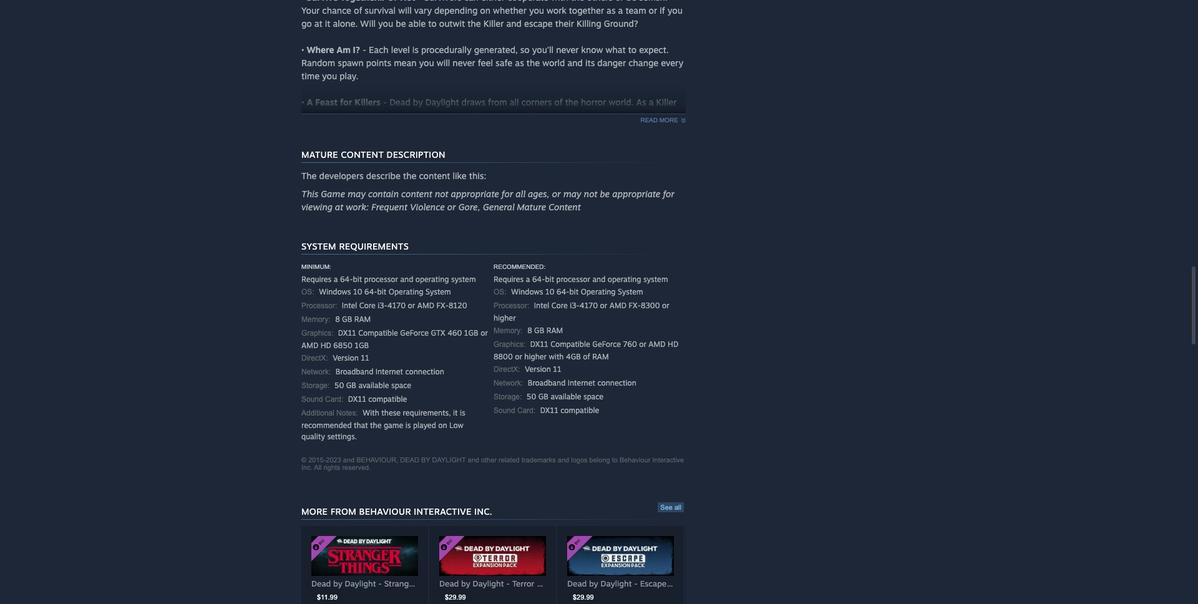 Task type: vqa. For each thing, say whether or not it's contained in the screenshot.


Task type: describe. For each thing, give the bounding box(es) containing it.
behaviour inside © 2015-2023 and behaviour, dead by daylight and other related trademarks and logos belong to behaviour interactive inc. all rights reserved.
[[620, 456, 651, 464]]

daylight
[[432, 456, 466, 464]]

with
[[549, 352, 564, 361]]

system for requires a 64-bit processor and operating system os: windows 10 64-bit operating system
[[618, 287, 643, 297]]

daylight for stranger
[[345, 579, 376, 589]]

feast
[[315, 97, 338, 107]]

2023
[[326, 456, 341, 464]]

0 horizontal spatial system
[[302, 241, 336, 252]]

developers
[[319, 170, 364, 181]]

of
[[583, 352, 590, 361]]

or left gore,
[[447, 202, 456, 212]]

at
[[335, 202, 343, 212]]

viewing
[[302, 202, 333, 212]]

dx11 compatible geforce gtx 460 1gb or amd hd 6850 1gb
[[302, 328, 488, 350]]

the developers describe the content like this:
[[302, 170, 486, 181]]

© 2015-2023 and behaviour, dead by daylight and other related trademarks and logos belong to behaviour interactive inc. all rights reserved.
[[302, 456, 684, 471]]

pack for dead by daylight - terror expansion pack
[[578, 579, 595, 589]]

2 may from the left
[[563, 189, 582, 199]]

system for requires a 64-bit processor and operating system os: windows 10 64-bit operating system
[[643, 275, 668, 284]]

requires a 64-bit processor and operating system os: windows 10 64-bit operating system processor: intel core i3-4170 or amd fx-8120 memory: 8 gb ram
[[302, 275, 476, 324]]

gb inside requires a 64-bit processor and operating system os: windows 10 64-bit operating system processor: intel core i3-4170 or amd fx-8120 memory: 8 gb ram
[[342, 315, 352, 324]]

all
[[314, 464, 322, 471]]

1 vertical spatial broadband
[[528, 378, 566, 388]]

that
[[354, 421, 368, 430]]

general
[[483, 202, 515, 212]]

violence
[[410, 202, 445, 212]]

related
[[499, 456, 520, 464]]

read more
[[641, 117, 679, 124]]

fx- inside 'intel core i3-4170 or amd fx-8300 or higher'
[[629, 301, 641, 310]]

1 vertical spatial directx:
[[494, 365, 520, 374]]

expansion for escape
[[669, 579, 708, 589]]

memory: 8 gb ram
[[494, 326, 563, 335]]

1 horizontal spatial compatible
[[561, 406, 599, 415]]

geforce for 760
[[593, 340, 621, 349]]

0 horizontal spatial directx:
[[302, 354, 328, 363]]

dx11 up trademarks
[[540, 406, 559, 415]]

0 horizontal spatial broadband
[[336, 367, 373, 376]]

chapter
[[446, 579, 476, 589]]

1 vertical spatial network:
[[494, 379, 523, 388]]

8800
[[494, 352, 513, 361]]

by
[[421, 456, 430, 464]]

0 horizontal spatial is
[[406, 421, 411, 430]]

0 vertical spatial is
[[460, 408, 465, 418]]

geforce for gtx
[[400, 328, 429, 338]]

dead by daylight - terror expansion pack $29.99
[[439, 579, 595, 601]]

1 vertical spatial sound
[[494, 406, 515, 415]]

a
[[307, 97, 313, 107]]

recommended
[[302, 421, 352, 430]]

mature content description
[[302, 149, 446, 160]]

0 vertical spatial content
[[341, 149, 384, 160]]

daylight for escape
[[601, 579, 632, 589]]

i?
[[353, 44, 360, 55]]

on
[[438, 421, 447, 430]]

processor for requires a 64-bit processor and operating system os: windows 10 64-bit operating system processor: intel core i3-4170 or amd fx-8120 memory: 8 gb ram
[[364, 275, 398, 284]]

see all link
[[658, 503, 684, 512]]

more
[[660, 117, 679, 124]]

ages,
[[528, 189, 550, 199]]

8120
[[449, 301, 467, 310]]

system requirements
[[302, 241, 409, 252]]

game
[[321, 189, 345, 199]]

stranger
[[384, 579, 417, 589]]

from
[[331, 506, 357, 517]]

with
[[363, 408, 379, 418]]

0 vertical spatial card:
[[325, 395, 344, 404]]

rights
[[324, 464, 340, 471]]

dx11 inside dx11 compatible geforce 760 or amd hd 8800 or higher with 4gb of ram
[[530, 340, 549, 349]]

bit up 'intel core i3-4170 or amd fx-8300 or higher'
[[570, 287, 579, 297]]

logos
[[571, 456, 588, 464]]

1 horizontal spatial available
[[551, 392, 581, 401]]

0 horizontal spatial for
[[340, 97, 352, 107]]

windows for requires a 64-bit processor and operating system os: windows 10 64-bit operating system
[[511, 287, 543, 297]]

dead by daylight - stranger things chapter $11.99
[[311, 579, 476, 601]]

or right the 8300
[[662, 301, 670, 310]]

760
[[623, 340, 637, 349]]

1 horizontal spatial 11
[[553, 365, 562, 374]]

4gb
[[566, 352, 581, 361]]

low
[[449, 421, 464, 430]]

expansion for terror
[[537, 579, 575, 589]]

0 vertical spatial internet
[[376, 367, 403, 376]]

requires a 64-bit processor and operating system os: windows 10 64-bit operating system
[[494, 275, 668, 297]]

1 horizontal spatial storage:
[[494, 393, 522, 401]]

this
[[302, 189, 319, 199]]

daylight for terror
[[473, 579, 504, 589]]

gtx
[[431, 328, 446, 338]]

1 horizontal spatial 8
[[528, 326, 532, 335]]

contain
[[368, 189, 399, 199]]

other
[[481, 456, 497, 464]]

by for dead by daylight - terror expansion pack
[[461, 579, 470, 589]]

and inside requires a 64-bit processor and operating system os: windows 10 64-bit operating system
[[593, 275, 606, 284]]

dead for dead by daylight - terror expansion pack
[[439, 579, 459, 589]]

1 horizontal spatial space
[[584, 392, 604, 401]]

dead for dead by daylight - stranger things chapter
[[311, 579, 331, 589]]

settings.
[[327, 432, 357, 441]]

os: for requires a 64-bit processor and operating system os: windows 10 64-bit operating system processor: intel core i3-4170 or amd fx-8120 memory: 8 gb ram
[[302, 288, 314, 297]]

8 inside requires a 64-bit processor and operating system os: windows 10 64-bit operating system processor: intel core i3-4170 or amd fx-8120 memory: 8 gb ram
[[335, 315, 340, 324]]

operating for requires a 64-bit processor and operating system os: windows 10 64-bit operating system processor: intel core i3-4170 or amd fx-8120 memory: 8 gb ram
[[389, 287, 424, 297]]

64- down the recommended:
[[532, 275, 545, 284]]

dx11 up notes:
[[348, 395, 366, 404]]

amd inside 'intel core i3-4170 or amd fx-8300 or higher'
[[610, 301, 627, 310]]

requirements,
[[403, 408, 451, 418]]

1 vertical spatial connection
[[598, 378, 637, 388]]

dead
[[400, 456, 419, 464]]

and right 2023
[[343, 456, 355, 464]]

dx11 compatible geforce 760 or amd hd 8800 or higher with 4gb of ram
[[494, 340, 679, 361]]

am
[[337, 44, 351, 55]]

work:
[[346, 202, 369, 212]]

1 may from the left
[[348, 189, 366, 199]]

behaviour,
[[357, 456, 398, 464]]

1 not from the left
[[435, 189, 449, 199]]

- for stranger
[[378, 579, 382, 589]]

a feast for killers
[[307, 97, 381, 107]]

amd inside requires a 64-bit processor and operating system os: windows 10 64-bit operating system processor: intel core i3-4170 or amd fx-8120 memory: 8 gb ram
[[417, 301, 434, 310]]

1 horizontal spatial directx: version 11 network: broadband internet connection storage: 50 gb available space sound card: dx11 compatible
[[494, 365, 637, 415]]

amd inside dx11 compatible geforce gtx 460 1gb or amd hd 6850 1gb
[[302, 341, 318, 350]]

belong
[[590, 456, 610, 464]]

core inside requires a 64-bit processor and operating system os: windows 10 64-bit operating system processor: intel core i3-4170 or amd fx-8120 memory: 8 gb ram
[[359, 301, 376, 310]]

1 horizontal spatial card:
[[518, 406, 536, 415]]

1 horizontal spatial the
[[403, 170, 417, 181]]

$11.99
[[317, 593, 338, 601]]

things
[[419, 579, 444, 589]]

frequent
[[372, 202, 408, 212]]

where am i?
[[307, 44, 360, 55]]

compatible for with
[[551, 340, 590, 349]]

escape
[[640, 579, 667, 589]]

quality
[[302, 432, 325, 441]]

played
[[413, 421, 436, 430]]

this game may contain content not appropriate for all ages, or may not be appropriate for viewing at work: frequent violence or gore, general mature content
[[302, 189, 675, 212]]

2 horizontal spatial for
[[663, 189, 675, 199]]

this:
[[469, 170, 486, 181]]

by for dead by daylight - stranger things chapter
[[333, 579, 343, 589]]

intel core i3-4170 or amd fx-8300 or higher
[[494, 301, 670, 323]]

see
[[661, 504, 673, 511]]

1 horizontal spatial 1gb
[[464, 328, 479, 338]]

read
[[641, 117, 658, 124]]

0 vertical spatial network:
[[302, 368, 331, 376]]

2015-
[[308, 456, 326, 464]]

0 vertical spatial version
[[333, 353, 359, 363]]

content for not
[[401, 189, 432, 199]]

0 horizontal spatial directx: version 11 network: broadband internet connection storage: 50 gb available space sound card: dx11 compatible
[[302, 353, 444, 404]]

1 horizontal spatial ram
[[547, 326, 563, 335]]

0 vertical spatial sound
[[302, 395, 323, 404]]

$29.99 for dead by daylight - terror expansion pack
[[445, 593, 466, 601]]

recommended:
[[494, 263, 546, 270]]

0 horizontal spatial 1gb
[[355, 341, 369, 350]]

0 vertical spatial storage:
[[302, 381, 330, 390]]

and left logos
[[558, 456, 569, 464]]

reserved.
[[342, 464, 371, 471]]

graphics: for amd
[[302, 329, 334, 338]]

all inside see all more from behaviour interactive inc.
[[675, 504, 682, 511]]

64- up 'intel core i3-4170 or amd fx-8300 or higher'
[[557, 287, 570, 297]]

6850
[[334, 341, 353, 350]]

©
[[302, 456, 307, 464]]

higher for intel
[[494, 313, 516, 323]]

1 horizontal spatial for
[[502, 189, 513, 199]]



Task type: locate. For each thing, give the bounding box(es) containing it.
- inside dead by daylight - escape expansion pack $29.99
[[634, 579, 638, 589]]

inc. inside © 2015-2023 and behaviour, dead by daylight and other related trademarks and logos belong to behaviour interactive inc. all rights reserved.
[[302, 464, 313, 471]]

available up with
[[359, 381, 389, 390]]

1 vertical spatial card:
[[518, 406, 536, 415]]

1 horizontal spatial higher
[[525, 352, 547, 361]]

1 horizontal spatial 10
[[546, 287, 555, 297]]

64-
[[340, 275, 353, 284], [532, 275, 545, 284], [365, 287, 377, 297], [557, 287, 570, 297]]

1 horizontal spatial inc.
[[475, 506, 493, 517]]

content inside this game may contain content not appropriate for all ages, or may not be appropriate for viewing at work: frequent violence or gore, general mature content
[[549, 202, 581, 212]]

processor up 'intel core i3-4170 or amd fx-8300 or higher'
[[557, 275, 590, 284]]

0 vertical spatial 1gb
[[464, 328, 479, 338]]

1 fx- from the left
[[437, 301, 449, 310]]

processor: down minimum:
[[302, 302, 337, 310]]

content
[[419, 170, 450, 181], [401, 189, 432, 199]]

additional notes:
[[302, 409, 358, 418]]

0 horizontal spatial version
[[333, 353, 359, 363]]

0 vertical spatial directx:
[[302, 354, 328, 363]]

operating up 'intel core i3-4170 or amd fx-8300 or higher'
[[581, 287, 616, 297]]

1 dead from the left
[[311, 579, 331, 589]]

processor for requires a 64-bit processor and operating system os: windows 10 64-bit operating system
[[557, 275, 590, 284]]

- for escape
[[634, 579, 638, 589]]

2 processor: from the left
[[494, 302, 530, 310]]

operating for requires a 64-bit processor and operating system os: windows 10 64-bit operating system
[[581, 287, 616, 297]]

10 down system requirements
[[353, 287, 362, 297]]

2 10 from the left
[[546, 287, 555, 297]]

amd left the 8300
[[610, 301, 627, 310]]

processor inside requires a 64-bit processor and operating system os: windows 10 64-bit operating system
[[557, 275, 590, 284]]

2 by from the left
[[461, 579, 470, 589]]

appropriate right be
[[612, 189, 661, 199]]

dead inside dead by daylight - terror expansion pack $29.99
[[439, 579, 459, 589]]

1gb right 6850
[[355, 341, 369, 350]]

requires for requires a 64-bit processor and operating system os: windows 10 64-bit operating system processor: intel core i3-4170 or amd fx-8120 memory: 8 gb ram
[[302, 275, 332, 284]]

memory: inside requires a 64-bit processor and operating system os: windows 10 64-bit operating system processor: intel core i3-4170 or amd fx-8120 memory: 8 gb ram
[[302, 315, 331, 324]]

3 - from the left
[[634, 579, 638, 589]]

3 dead from the left
[[567, 579, 587, 589]]

1 operating from the left
[[416, 275, 449, 284]]

inc. left all
[[302, 464, 313, 471]]

ram inside dx11 compatible geforce 760 or amd hd 8800 or higher with 4gb of ram
[[592, 352, 609, 361]]

terror
[[512, 579, 535, 589]]

1 intel from the left
[[342, 301, 357, 310]]

a inside requires a 64-bit processor and operating system os: windows 10 64-bit operating system processor: intel core i3-4170 or amd fx-8120 memory: 8 gb ram
[[334, 275, 338, 284]]

windows down minimum:
[[319, 287, 351, 297]]

1 by from the left
[[333, 579, 343, 589]]

os: for requires a 64-bit processor and operating system os: windows 10 64-bit operating system
[[494, 288, 507, 297]]

minimum:
[[302, 263, 331, 270]]

3 daylight from the left
[[601, 579, 632, 589]]

1 4170 from the left
[[388, 301, 406, 310]]

2 pack from the left
[[710, 579, 728, 589]]

0 vertical spatial the
[[403, 170, 417, 181]]

1 pack from the left
[[578, 579, 595, 589]]

2 horizontal spatial dead
[[567, 579, 587, 589]]

hd left 6850
[[321, 341, 331, 350]]

11
[[361, 353, 369, 363], [553, 365, 562, 374]]

be
[[600, 189, 610, 199]]

1 horizontal spatial internet
[[568, 378, 595, 388]]

system inside requires a 64-bit processor and operating system os: windows 10 64-bit operating system processor: intel core i3-4170 or amd fx-8120 memory: 8 gb ram
[[451, 275, 476, 284]]

0 horizontal spatial mature
[[302, 149, 338, 160]]

higher for dx11
[[525, 352, 547, 361]]

os: inside requires a 64-bit processor and operating system os: windows 10 64-bit operating system
[[494, 288, 507, 297]]

2 processor from the left
[[557, 275, 590, 284]]

2 - from the left
[[506, 579, 510, 589]]

broadband down 6850
[[336, 367, 373, 376]]

dead inside "dead by daylight - stranger things chapter $11.99"
[[311, 579, 331, 589]]

$29.99 inside dead by daylight - terror expansion pack $29.99
[[445, 593, 466, 601]]

by up $11.99
[[333, 579, 343, 589]]

2 intel from the left
[[534, 301, 550, 310]]

2 appropriate from the left
[[612, 189, 661, 199]]

or right 8800
[[515, 352, 522, 361]]

1gb
[[464, 328, 479, 338], [355, 341, 369, 350]]

i3- inside requires a 64-bit processor and operating system os: windows 10 64-bit operating system processor: intel core i3-4170 or amd fx-8120 memory: 8 gb ram
[[378, 301, 388, 310]]

intel up 6850
[[342, 301, 357, 310]]

4170 inside requires a 64-bit processor and operating system os: windows 10 64-bit operating system processor: intel core i3-4170 or amd fx-8120 memory: 8 gb ram
[[388, 301, 406, 310]]

1 horizontal spatial broadband
[[528, 378, 566, 388]]

by right things
[[461, 579, 470, 589]]

pack inside dead by daylight - terror expansion pack $29.99
[[578, 579, 595, 589]]

network: down 8800
[[494, 379, 523, 388]]

gore,
[[459, 202, 481, 212]]

operating up the 8300
[[608, 275, 641, 284]]

interactive
[[653, 456, 684, 464], [414, 506, 472, 517]]

1 a from the left
[[334, 275, 338, 284]]

0 vertical spatial memory:
[[302, 315, 331, 324]]

0 vertical spatial 50
[[334, 381, 344, 390]]

bit down requirements on the top
[[377, 287, 387, 297]]

to
[[612, 456, 618, 464]]

0 vertical spatial compatible
[[368, 395, 407, 404]]

processor
[[364, 275, 398, 284], [557, 275, 590, 284]]

1 horizontal spatial system
[[643, 275, 668, 284]]

0 horizontal spatial windows
[[319, 287, 351, 297]]

os: down minimum:
[[302, 288, 314, 297]]

intel inside 'intel core i3-4170 or amd fx-8300 or higher'
[[534, 301, 550, 310]]

not left be
[[584, 189, 598, 199]]

8 up 6850
[[335, 315, 340, 324]]

pack inside dead by daylight - escape expansion pack $29.99
[[710, 579, 728, 589]]

expansion right terror
[[537, 579, 575, 589]]

connection
[[405, 367, 444, 376], [598, 378, 637, 388]]

appropriate up gore,
[[451, 189, 499, 199]]

intel
[[342, 301, 357, 310], [534, 301, 550, 310]]

1 horizontal spatial operating
[[608, 275, 641, 284]]

0 horizontal spatial internet
[[376, 367, 403, 376]]

windows inside requires a 64-bit processor and operating system os: windows 10 64-bit operating system processor: intel core i3-4170 or amd fx-8120 memory: 8 gb ram
[[319, 287, 351, 297]]

0 horizontal spatial higher
[[494, 313, 516, 323]]

inc.
[[302, 464, 313, 471], [475, 506, 493, 517]]

1 - from the left
[[378, 579, 382, 589]]

2 daylight from the left
[[473, 579, 504, 589]]

os: down the recommended:
[[494, 288, 507, 297]]

0 vertical spatial 8
[[335, 315, 340, 324]]

0 horizontal spatial $29.99
[[445, 593, 466, 601]]

expansion
[[537, 579, 575, 589], [669, 579, 708, 589]]

pack
[[578, 579, 595, 589], [710, 579, 728, 589]]

2 os: from the left
[[494, 288, 507, 297]]

1 vertical spatial behaviour
[[359, 506, 411, 517]]

by inside "dead by daylight - stranger things chapter $11.99"
[[333, 579, 343, 589]]

2 expansion from the left
[[669, 579, 708, 589]]

$29.99 inside dead by daylight - escape expansion pack $29.99
[[573, 593, 594, 601]]

0 horizontal spatial sound
[[302, 395, 323, 404]]

fx- up 760
[[629, 301, 641, 310]]

0 horizontal spatial os:
[[302, 288, 314, 297]]

content left like at the left of page
[[419, 170, 450, 181]]

system inside requires a 64-bit processor and operating system os: windows 10 64-bit operating system processor: intel core i3-4170 or amd fx-8120 memory: 8 gb ram
[[426, 287, 451, 297]]

0 horizontal spatial connection
[[405, 367, 444, 376]]

11 down "with"
[[553, 365, 562, 374]]

1 i3- from the left
[[378, 301, 388, 310]]

0 horizontal spatial graphics:
[[302, 329, 334, 338]]

network: up additional
[[302, 368, 331, 376]]

dead up $11.99
[[311, 579, 331, 589]]

processor inside requires a 64-bit processor and operating system os: windows 10 64-bit operating system processor: intel core i3-4170 or amd fx-8120 memory: 8 gb ram
[[364, 275, 398, 284]]

interactive inside see all more from behaviour interactive inc.
[[414, 506, 472, 517]]

1 appropriate from the left
[[451, 189, 499, 199]]

or inside requires a 64-bit processor and operating system os: windows 10 64-bit operating system processor: intel core i3-4170 or amd fx-8120 memory: 8 gb ram
[[408, 301, 415, 310]]

or up dx11 compatible geforce gtx 460 1gb or amd hd 6850 1gb
[[408, 301, 415, 310]]

2 horizontal spatial daylight
[[601, 579, 632, 589]]

10 for requires a 64-bit processor and operating system os: windows 10 64-bit operating system
[[546, 287, 555, 297]]

directx: down 8800
[[494, 365, 520, 374]]

processor:
[[302, 302, 337, 310], [494, 302, 530, 310]]

0 horizontal spatial core
[[359, 301, 376, 310]]

i3- inside 'intel core i3-4170 or amd fx-8300 or higher'
[[570, 301, 580, 310]]

geforce left gtx
[[400, 328, 429, 338]]

all
[[516, 189, 526, 199], [675, 504, 682, 511]]

more
[[302, 506, 328, 517]]

directx: version 11 network: broadband internet connection storage: 50 gb available space sound card: dx11 compatible down 4gb
[[494, 365, 637, 415]]

0 horizontal spatial daylight
[[345, 579, 376, 589]]

daylight inside "dead by daylight - stranger things chapter $11.99"
[[345, 579, 376, 589]]

requires
[[302, 275, 332, 284], [494, 275, 524, 284]]

geforce left 760
[[593, 340, 621, 349]]

0 horizontal spatial requires
[[302, 275, 332, 284]]

processor: inside requires a 64-bit processor and operating system os: windows 10 64-bit operating system processor: intel core i3-4170 or amd fx-8120 memory: 8 gb ram
[[302, 302, 337, 310]]

dead by daylight - escape expansion pack $29.99
[[567, 579, 728, 601]]

inc. down © 2015-2023 and behaviour, dead by daylight and other related trademarks and logos belong to behaviour interactive inc. all rights reserved.
[[475, 506, 493, 517]]

1 windows from the left
[[319, 287, 351, 297]]

1 horizontal spatial is
[[460, 408, 465, 418]]

appropriate
[[451, 189, 499, 199], [612, 189, 661, 199]]

0 vertical spatial inc.
[[302, 464, 313, 471]]

pack for dead by daylight - escape expansion pack
[[710, 579, 728, 589]]

10 for requires a 64-bit processor and operating system os: windows 10 64-bit operating system processor: intel core i3-4170 or amd fx-8120 memory: 8 gb ram
[[353, 287, 362, 297]]

operating up 8120
[[416, 275, 449, 284]]

describe
[[366, 170, 401, 181]]

mature inside this game may contain content not appropriate for all ages, or may not be appropriate for viewing at work: frequent violence or gore, general mature content
[[517, 202, 546, 212]]

0 vertical spatial available
[[359, 381, 389, 390]]

or right 760
[[639, 340, 647, 349]]

0 horizontal spatial 11
[[361, 353, 369, 363]]

behaviour right to
[[620, 456, 651, 464]]

1 horizontal spatial appropriate
[[612, 189, 661, 199]]

10 inside requires a 64-bit processor and operating system os: windows 10 64-bit operating system processor: intel core i3-4170 or amd fx-8120 memory: 8 gb ram
[[353, 287, 362, 297]]

0 vertical spatial all
[[516, 189, 526, 199]]

available
[[359, 381, 389, 390], [551, 392, 581, 401]]

dead right stranger on the bottom of the page
[[439, 579, 459, 589]]

space down of
[[584, 392, 604, 401]]

system inside requires a 64-bit processor and operating system os: windows 10 64-bit operating system
[[643, 275, 668, 284]]

amd up gtx
[[417, 301, 434, 310]]

for
[[340, 97, 352, 107], [502, 189, 513, 199], [663, 189, 675, 199]]

0 horizontal spatial processor
[[364, 275, 398, 284]]

operating for requires a 64-bit processor and operating system os: windows 10 64-bit operating system
[[608, 275, 641, 284]]

- left terror
[[506, 579, 510, 589]]

1 requires from the left
[[302, 275, 332, 284]]

behaviour right from
[[359, 506, 411, 517]]

internet down dx11 compatible geforce gtx 460 1gb or amd hd 6850 1gb
[[376, 367, 403, 376]]

64- down system requirements
[[340, 275, 353, 284]]

notes:
[[336, 409, 358, 418]]

1 processor: from the left
[[302, 302, 337, 310]]

0 horizontal spatial ram
[[354, 315, 371, 324]]

or
[[552, 189, 561, 199], [447, 202, 456, 212], [408, 301, 415, 310], [600, 301, 608, 310], [662, 301, 670, 310], [481, 328, 488, 338], [639, 340, 647, 349], [515, 352, 522, 361]]

geforce inside dx11 compatible geforce 760 or amd hd 8800 or higher with 4gb of ram
[[593, 340, 621, 349]]

1 horizontal spatial interactive
[[653, 456, 684, 464]]

requirements
[[339, 241, 409, 252]]

directx: up additional
[[302, 354, 328, 363]]

0 horizontal spatial the
[[370, 421, 382, 430]]

higher up the memory: 8 gb ram
[[494, 313, 516, 323]]

1 horizontal spatial directx:
[[494, 365, 520, 374]]

by inside dead by daylight - escape expansion pack $29.99
[[589, 579, 598, 589]]

1 daylight from the left
[[345, 579, 376, 589]]

2 horizontal spatial -
[[634, 579, 638, 589]]

graphics: up 6850
[[302, 329, 334, 338]]

dx11 inside dx11 compatible geforce gtx 460 1gb or amd hd 6850 1gb
[[338, 328, 356, 338]]

inc. inside see all more from behaviour interactive inc.
[[475, 506, 493, 517]]

1 vertical spatial storage:
[[494, 393, 522, 401]]

system up 8120
[[451, 275, 476, 284]]

interactive up see
[[653, 456, 684, 464]]

- inside "dead by daylight - stranger things chapter $11.99"
[[378, 579, 382, 589]]

all right see
[[675, 504, 682, 511]]

daylight left stranger on the bottom of the page
[[345, 579, 376, 589]]

0 vertical spatial 11
[[361, 353, 369, 363]]

1 horizontal spatial 50
[[527, 392, 536, 401]]

2 horizontal spatial system
[[618, 287, 643, 297]]

1 vertical spatial memory:
[[494, 326, 523, 335]]

requires inside requires a 64-bit processor and operating system os: windows 10 64-bit operating system
[[494, 275, 524, 284]]

the inside the with these requirements, it is recommended that the game is played on low quality settings.
[[370, 421, 382, 430]]

1 system from the left
[[451, 275, 476, 284]]

1 horizontal spatial mature
[[517, 202, 546, 212]]

0 vertical spatial higher
[[494, 313, 516, 323]]

1 vertical spatial version
[[525, 365, 551, 374]]

bit down system requirements
[[353, 275, 362, 284]]

is right it
[[460, 408, 465, 418]]

hd
[[668, 340, 679, 349], [321, 341, 331, 350]]

content inside this game may contain content not appropriate for all ages, or may not be appropriate for viewing at work: frequent violence or gore, general mature content
[[401, 189, 432, 199]]

intel up the memory: 8 gb ram
[[534, 301, 550, 310]]

1 horizontal spatial behaviour
[[620, 456, 651, 464]]

not up violence
[[435, 189, 449, 199]]

0 vertical spatial ram
[[354, 315, 371, 324]]

0 vertical spatial broadband
[[336, 367, 373, 376]]

mature up the
[[302, 149, 338, 160]]

a for requires a 64-bit processor and operating system os: windows 10 64-bit operating system processor: intel core i3-4170 or amd fx-8120 memory: 8 gb ram
[[334, 275, 338, 284]]

behaviour
[[620, 456, 651, 464], [359, 506, 411, 517]]

1 vertical spatial all
[[675, 504, 682, 511]]

system
[[302, 241, 336, 252], [426, 287, 451, 297], [618, 287, 643, 297]]

2 $29.99 from the left
[[573, 593, 594, 601]]

2 i3- from the left
[[570, 301, 580, 310]]

1 horizontal spatial fx-
[[629, 301, 641, 310]]

hd inside dx11 compatible geforce 760 or amd hd 8800 or higher with 4gb of ram
[[668, 340, 679, 349]]

card: up trademarks
[[518, 406, 536, 415]]

2 operating from the left
[[581, 287, 616, 297]]

daylight left terror
[[473, 579, 504, 589]]

2 fx- from the left
[[629, 301, 641, 310]]

10
[[353, 287, 362, 297], [546, 287, 555, 297]]

hd right 760
[[668, 340, 679, 349]]

0 horizontal spatial memory:
[[302, 315, 331, 324]]

amd left 6850
[[302, 341, 318, 350]]

ram inside requires a 64-bit processor and operating system os: windows 10 64-bit operating system processor: intel core i3-4170 or amd fx-8120 memory: 8 gb ram
[[354, 315, 371, 324]]

4170
[[388, 301, 406, 310], [580, 301, 598, 310]]

version down "with"
[[525, 365, 551, 374]]

dx11 up 6850
[[338, 328, 356, 338]]

operating
[[389, 287, 424, 297], [581, 287, 616, 297]]

requires down the recommended:
[[494, 275, 524, 284]]

$29.99 for dead by daylight - escape expansion pack
[[573, 593, 594, 601]]

ram
[[354, 315, 371, 324], [547, 326, 563, 335], [592, 352, 609, 361]]

core up dx11 compatible geforce gtx 460 1gb or amd hd 6850 1gb
[[359, 301, 376, 310]]

i3-
[[378, 301, 388, 310], [570, 301, 580, 310]]

0 vertical spatial compatible
[[358, 328, 398, 338]]

2 operating from the left
[[608, 275, 641, 284]]

1 horizontal spatial version
[[525, 365, 551, 374]]

broadband down "with"
[[528, 378, 566, 388]]

internet
[[376, 367, 403, 376], [568, 378, 595, 388]]

memory: up 8800
[[494, 326, 523, 335]]

windows for requires a 64-bit processor and operating system os: windows 10 64-bit operating system processor: intel core i3-4170 or amd fx-8120 memory: 8 gb ram
[[319, 287, 351, 297]]

storage:
[[302, 381, 330, 390], [494, 393, 522, 401]]

daylight inside dead by daylight - terror expansion pack $29.99
[[473, 579, 504, 589]]

and
[[400, 275, 413, 284], [593, 275, 606, 284], [343, 456, 355, 464], [468, 456, 479, 464], [558, 456, 569, 464]]

operating inside requires a 64-bit processor and operating system os: windows 10 64-bit operating system
[[608, 275, 641, 284]]

64- down requirements on the top
[[365, 287, 377, 297]]

2 a from the left
[[526, 275, 530, 284]]

trademarks
[[522, 456, 556, 464]]

1 vertical spatial 11
[[553, 365, 562, 374]]

compatible up logos
[[561, 406, 599, 415]]

the
[[403, 170, 417, 181], [370, 421, 382, 430]]

os: inside requires a 64-bit processor and operating system os: windows 10 64-bit operating system processor: intel core i3-4170 or amd fx-8120 memory: 8 gb ram
[[302, 288, 314, 297]]

operating for requires a 64-bit processor and operating system os: windows 10 64-bit operating system processor: intel core i3-4170 or amd fx-8120 memory: 8 gb ram
[[416, 275, 449, 284]]

higher left "with"
[[525, 352, 547, 361]]

2 requires from the left
[[494, 275, 524, 284]]

mature
[[302, 149, 338, 160], [517, 202, 546, 212]]

1 horizontal spatial graphics:
[[494, 340, 526, 349]]

3 by from the left
[[589, 579, 598, 589]]

connection down gtx
[[405, 367, 444, 376]]

1 vertical spatial space
[[584, 392, 604, 401]]

2 not from the left
[[584, 189, 598, 199]]

core
[[359, 301, 376, 310], [552, 301, 568, 310]]

directx:
[[302, 354, 328, 363], [494, 365, 520, 374]]

graphics: for 8800
[[494, 340, 526, 349]]

game
[[384, 421, 403, 430]]

0 horizontal spatial storage:
[[302, 381, 330, 390]]

0 horizontal spatial 4170
[[388, 301, 406, 310]]

1 horizontal spatial compatible
[[551, 340, 590, 349]]

dead for dead by daylight - escape expansion pack
[[567, 579, 587, 589]]

and left other
[[468, 456, 479, 464]]

2 dead from the left
[[439, 579, 459, 589]]

fx- inside requires a 64-bit processor and operating system os: windows 10 64-bit operating system processor: intel core i3-4170 or amd fx-8120 memory: 8 gb ram
[[437, 301, 449, 310]]

memory: inside the memory: 8 gb ram
[[494, 326, 523, 335]]

1 $29.99 from the left
[[445, 593, 466, 601]]

0 horizontal spatial compatible
[[358, 328, 398, 338]]

compatible inside dx11 compatible geforce 760 or amd hd 8800 or higher with 4gb of ram
[[551, 340, 590, 349]]

not
[[435, 189, 449, 199], [584, 189, 598, 199]]

fx- up gtx
[[437, 301, 449, 310]]

system for requires a 64-bit processor and operating system os: windows 10 64-bit operating system processor: intel core i3-4170 or amd fx-8120 memory: 8 gb ram
[[451, 275, 476, 284]]

by for dead by daylight - escape expansion pack
[[589, 579, 598, 589]]

and inside requires a 64-bit processor and operating system os: windows 10 64-bit operating system processor: intel core i3-4170 or amd fx-8120 memory: 8 gb ram
[[400, 275, 413, 284]]

operating inside requires a 64-bit processor and operating system os: windows 10 64-bit operating system
[[581, 287, 616, 297]]

sound right it
[[494, 406, 515, 415]]

0 horizontal spatial appropriate
[[451, 189, 499, 199]]

connection down 760
[[598, 378, 637, 388]]

1 vertical spatial inc.
[[475, 506, 493, 517]]

1 horizontal spatial sound
[[494, 406, 515, 415]]

additional
[[302, 409, 334, 418]]

processor: up the memory: 8 gb ram
[[494, 302, 530, 310]]

0 horizontal spatial a
[[334, 275, 338, 284]]

amd inside dx11 compatible geforce 760 or amd hd 8800 or higher with 4gb of ram
[[649, 340, 666, 349]]

1 horizontal spatial all
[[675, 504, 682, 511]]

or right 460
[[481, 328, 488, 338]]

system inside requires a 64-bit processor and operating system os: windows 10 64-bit operating system
[[618, 287, 643, 297]]

expansion inside dead by daylight - terror expansion pack $29.99
[[537, 579, 575, 589]]

- for terror
[[506, 579, 510, 589]]

1 processor from the left
[[364, 275, 398, 284]]

with these requirements, it is recommended that the game is played on low quality settings.
[[302, 408, 465, 441]]

or right ages,
[[552, 189, 561, 199]]

interactive inside © 2015-2023 and behaviour, dead by daylight and other related trademarks and logos belong to behaviour interactive inc. all rights reserved.
[[653, 456, 684, 464]]

compatible for 1gb
[[358, 328, 398, 338]]

higher inside dx11 compatible geforce 760 or amd hd 8800 or higher with 4gb of ram
[[525, 352, 547, 361]]

by inside dead by daylight - terror expansion pack $29.99
[[461, 579, 470, 589]]

1 expansion from the left
[[537, 579, 575, 589]]

2 windows from the left
[[511, 287, 543, 297]]

dead right terror
[[567, 579, 587, 589]]

the
[[302, 170, 317, 181]]

compatible up 4gb
[[551, 340, 590, 349]]

core inside 'intel core i3-4170 or amd fx-8300 or higher'
[[552, 301, 568, 310]]

like
[[453, 170, 467, 181]]

1 horizontal spatial os:
[[494, 288, 507, 297]]

2 horizontal spatial by
[[589, 579, 598, 589]]

space
[[391, 381, 411, 390], [584, 392, 604, 401]]

operating inside requires a 64-bit processor and operating system os: windows 10 64-bit operating system processor: intel core i3-4170 or amd fx-8120 memory: 8 gb ram
[[416, 275, 449, 284]]

i3- up dx11 compatible geforce gtx 460 1gb or amd hd 6850 1gb
[[378, 301, 388, 310]]

1 vertical spatial internet
[[568, 378, 595, 388]]

0 vertical spatial graphics:
[[302, 329, 334, 338]]

directx: version 11 network: broadband internet connection storage: 50 gb available space sound card: dx11 compatible
[[302, 353, 444, 404], [494, 365, 637, 415]]

requires down minimum:
[[302, 275, 332, 284]]

10 inside requires a 64-bit processor and operating system os: windows 10 64-bit operating system
[[546, 287, 555, 297]]

1 vertical spatial content
[[401, 189, 432, 199]]

ram up dx11 compatible geforce gtx 460 1gb or amd hd 6850 1gb
[[354, 315, 371, 324]]

windows inside requires a 64-bit processor and operating system os: windows 10 64-bit operating system
[[511, 287, 543, 297]]

behaviour inside see all more from behaviour interactive inc.
[[359, 506, 411, 517]]

compatible inside dx11 compatible geforce gtx 460 1gb or amd hd 6850 1gb
[[358, 328, 398, 338]]

1 os: from the left
[[302, 288, 314, 297]]

these
[[382, 408, 401, 418]]

0 horizontal spatial all
[[516, 189, 526, 199]]

1 10 from the left
[[353, 287, 362, 297]]

where
[[307, 44, 334, 55]]

by
[[333, 579, 343, 589], [461, 579, 470, 589], [589, 579, 598, 589]]

internet down of
[[568, 378, 595, 388]]

content up violence
[[401, 189, 432, 199]]

bit
[[353, 275, 362, 284], [545, 275, 554, 284], [377, 287, 387, 297], [570, 287, 579, 297]]

0 horizontal spatial may
[[348, 189, 366, 199]]

see all more from behaviour interactive inc.
[[302, 504, 682, 517]]

- inside dead by daylight - terror expansion pack $29.99
[[506, 579, 510, 589]]

higher inside 'intel core i3-4170 or amd fx-8300 or higher'
[[494, 313, 516, 323]]

1 horizontal spatial content
[[549, 202, 581, 212]]

1 horizontal spatial a
[[526, 275, 530, 284]]

directx: version 11 network: broadband internet connection storage: 50 gb available space sound card: dx11 compatible up with
[[302, 353, 444, 404]]

a for requires a 64-bit processor and operating system os: windows 10 64-bit operating system
[[526, 275, 530, 284]]

1 core from the left
[[359, 301, 376, 310]]

killers
[[355, 97, 381, 107]]

dead inside dead by daylight - escape expansion pack $29.99
[[567, 579, 587, 589]]

0 horizontal spatial interactive
[[414, 506, 472, 517]]

8 down 'intel core i3-4170 or amd fx-8300 or higher'
[[528, 326, 532, 335]]

1 horizontal spatial network:
[[494, 379, 523, 388]]

content
[[341, 149, 384, 160], [549, 202, 581, 212]]

or inside dx11 compatible geforce gtx 460 1gb or amd hd 6850 1gb
[[481, 328, 488, 338]]

expansion inside dead by daylight - escape expansion pack $29.99
[[669, 579, 708, 589]]

system up the 8300
[[618, 287, 643, 297]]

it
[[453, 408, 458, 418]]

higher
[[494, 313, 516, 323], [525, 352, 547, 361]]

50
[[334, 381, 344, 390], [527, 392, 536, 401]]

1 vertical spatial compatible
[[551, 340, 590, 349]]

system for requires a 64-bit processor and operating system os: windows 10 64-bit operating system processor: intel core i3-4170 or amd fx-8120 memory: 8 gb ram
[[426, 287, 451, 297]]

4170 inside 'intel core i3-4170 or amd fx-8300 or higher'
[[580, 301, 598, 310]]

expansion right escape
[[669, 579, 708, 589]]

1 operating from the left
[[389, 287, 424, 297]]

2 4170 from the left
[[580, 301, 598, 310]]

description
[[387, 149, 446, 160]]

windows down the recommended:
[[511, 287, 543, 297]]

mature down ages,
[[517, 202, 546, 212]]

a inside requires a 64-bit processor and operating system os: windows 10 64-bit operating system
[[526, 275, 530, 284]]

daylight inside dead by daylight - escape expansion pack $29.99
[[601, 579, 632, 589]]

hd inside dx11 compatible geforce gtx 460 1gb or amd hd 6850 1gb
[[321, 341, 331, 350]]

compatible
[[368, 395, 407, 404], [561, 406, 599, 415]]

460
[[448, 328, 462, 338]]

0 horizontal spatial 50
[[334, 381, 344, 390]]

2 system from the left
[[643, 275, 668, 284]]

0 horizontal spatial space
[[391, 381, 411, 390]]

1 horizontal spatial geforce
[[593, 340, 621, 349]]

operating inside requires a 64-bit processor and operating system os: windows 10 64-bit operating system processor: intel core i3-4170 or amd fx-8120 memory: 8 gb ram
[[389, 287, 424, 297]]

graphics:
[[302, 329, 334, 338], [494, 340, 526, 349]]

bit down the recommended:
[[545, 275, 554, 284]]

requires for requires a 64-bit processor and operating system os: windows 10 64-bit operating system
[[494, 275, 524, 284]]

may
[[348, 189, 366, 199], [563, 189, 582, 199]]

2 core from the left
[[552, 301, 568, 310]]

8300
[[641, 301, 660, 310]]

intel inside requires a 64-bit processor and operating system os: windows 10 64-bit operating system processor: intel core i3-4170 or amd fx-8120 memory: 8 gb ram
[[342, 301, 357, 310]]

0 horizontal spatial -
[[378, 579, 382, 589]]

content for like
[[419, 170, 450, 181]]

or down requires a 64-bit processor and operating system os: windows 10 64-bit operating system
[[600, 301, 608, 310]]

geforce inside dx11 compatible geforce gtx 460 1gb or amd hd 6850 1gb
[[400, 328, 429, 338]]

requires inside requires a 64-bit processor and operating system os: windows 10 64-bit operating system processor: intel core i3-4170 or amd fx-8120 memory: 8 gb ram
[[302, 275, 332, 284]]

0 vertical spatial content
[[419, 170, 450, 181]]

memory: down minimum:
[[302, 315, 331, 324]]

0 horizontal spatial available
[[359, 381, 389, 390]]

all inside this game may contain content not appropriate for all ages, or may not be appropriate for viewing at work: frequent violence or gore, general mature content
[[516, 189, 526, 199]]



